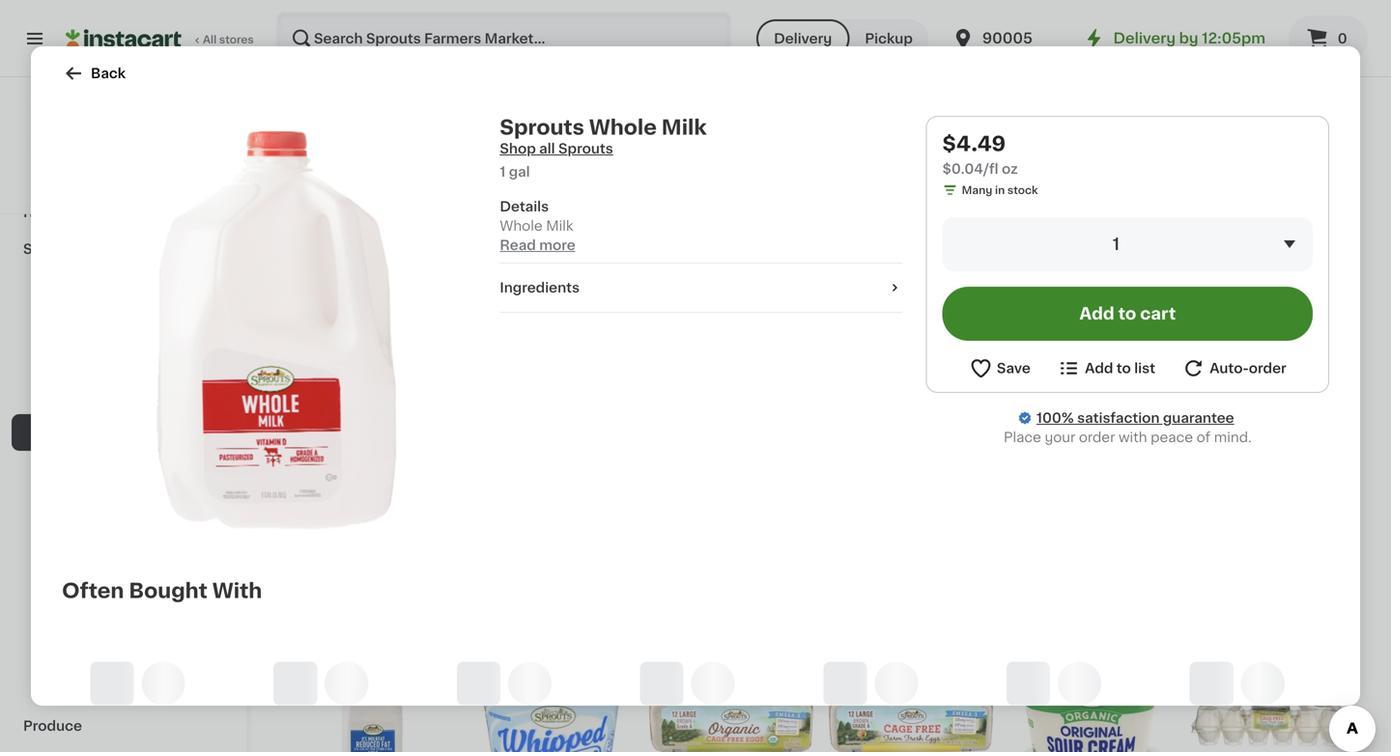 Task type: describe. For each thing, give the bounding box(es) containing it.
many in stock for sprouts salted butter
[[1208, 285, 1284, 296]]

details whole milk read more
[[500, 200, 575, 252]]

grade for large
[[558, 267, 600, 280]]

ingredients button
[[500, 278, 903, 298]]

whole for sprouts
[[589, 117, 657, 138]]

$
[[294, 223, 301, 233]]

sprouts organic extra firm tofu 14 oz
[[1009, 247, 1157, 296]]

gal
[[509, 165, 530, 179]]

sprouts salted butter 16 oz
[[1188, 247, 1334, 277]]

all
[[203, 34, 217, 45]]

0
[[1338, 32, 1347, 45]]

cage inside sprouts organic cage free large grade a brown eggs 12 ct many in stock
[[943, 247, 979, 261]]

whole for details
[[500, 219, 543, 233]]

in inside sprouts organic cage free large grade a brown eggs 12 ct many in stock
[[881, 324, 891, 335]]

details button
[[500, 197, 903, 216]]

$0.04/fl
[[943, 162, 998, 176]]

many in stock for sprouts cage free large grade a eggs
[[309, 305, 385, 315]]

1 inside field
[[1113, 236, 1120, 253]]

large for 18
[[290, 267, 328, 280]]

bought
[[129, 581, 208, 601]]

back button
[[62, 62, 126, 85]]

90005
[[982, 31, 1033, 45]]

place
[[1004, 431, 1041, 444]]

salted
[[1245, 247, 1288, 261]]

recipes link
[[12, 194, 235, 231]]

ct inside sprouts organic cage free large grade a brown eggs 12 ct many in stock
[[843, 305, 854, 315]]

pickup
[[865, 32, 913, 45]]

eggs inside sprouts organic cage free large grade a brown eggs 12 ct many in stock
[[875, 286, 909, 299]]

firm
[[1009, 267, 1038, 280]]

tofu
[[1042, 267, 1071, 280]]

satisfaction
[[1077, 412, 1160, 425]]

your
[[1045, 431, 1075, 444]]

12
[[829, 305, 840, 315]]

shop
[[500, 142, 536, 156]]

$ 5 79
[[294, 222, 330, 242]]

sprouts whole milk shop all sprouts 1 gal
[[500, 117, 707, 179]]

79
[[316, 223, 330, 233]]

free for grade
[[566, 247, 596, 261]]

a inside sprouts cage free large grade a eggs 18 ct
[[377, 267, 386, 280]]

sprouts organic cage free large grade a brown eggs 12 ct many in stock
[[829, 247, 979, 335]]

cart
[[1140, 306, 1176, 322]]

delivery by 12:05pm link
[[1082, 27, 1265, 50]]

produce link
[[12, 708, 235, 745]]

with
[[1119, 431, 1147, 444]]

auto-
[[1210, 362, 1249, 375]]

sprouts for sprouts organic extra firm tofu 14 oz
[[1009, 247, 1062, 261]]

5
[[301, 222, 314, 242]]

sprouts cage free large grade a eggs 18 ct
[[290, 247, 424, 296]]

milk for details
[[546, 219, 573, 233]]

sprouts brands link
[[12, 231, 235, 268]]

product group containing 4
[[290, 356, 454, 611]]

sprouts
[[558, 142, 613, 156]]

body
[[111, 499, 147, 513]]

add to cart
[[1079, 306, 1176, 322]]

details
[[500, 200, 549, 213]]

coffee
[[35, 573, 82, 586]]

all stores link
[[66, 12, 255, 66]]

guarantee
[[1163, 412, 1234, 425]]

produce
[[23, 720, 82, 733]]

0 button
[[1289, 15, 1368, 62]]

more
[[539, 239, 575, 252]]

add to list
[[1085, 362, 1155, 375]]

sprouts for sprouts organic cage free large grade a brown eggs 12 ct many in stock
[[829, 247, 882, 261]]

pickup button
[[849, 19, 928, 58]]

100% satisfaction guarantee link
[[1037, 409, 1234, 428]]

all stores
[[203, 34, 254, 45]]

16
[[1188, 266, 1200, 277]]

brown inside sprouts organic cage free large grade a brown eggs 12 ct many in stock
[[829, 286, 872, 299]]

a for free
[[949, 267, 959, 280]]

100%
[[1037, 412, 1074, 425]]

all
[[539, 142, 555, 156]]

brown inside sprouts cage free large brown grade a eggs
[[511, 267, 554, 280]]

4 button
[[290, 356, 454, 611]]

read more button
[[500, 236, 575, 255]]

18
[[290, 285, 302, 296]]

of
[[1197, 431, 1211, 444]]

12:05pm
[[1202, 31, 1265, 45]]

extra
[[1122, 247, 1157, 261]]

oz inside sprouts salted butter 16 oz
[[1203, 266, 1215, 277]]

100% satisfaction guarantee
[[1037, 412, 1234, 425]]

often bought with
[[62, 581, 262, 601]]

vitamins
[[35, 499, 93, 513]]

to for list
[[1117, 362, 1131, 375]]



Task type: locate. For each thing, give the bounding box(es) containing it.
sprouts up 16
[[1188, 247, 1241, 261]]

1 vertical spatial whole
[[500, 219, 543, 233]]

organic inside sprouts organic cage free large grade a brown eggs 12 ct many in stock
[[885, 247, 939, 261]]

ct
[[304, 285, 316, 296], [843, 305, 854, 315]]

whole inside the sprouts whole milk shop all sprouts 1 gal
[[589, 117, 657, 138]]

0 vertical spatial ct
[[304, 285, 316, 296]]

&
[[97, 499, 108, 513]]

mind.
[[1214, 431, 1252, 444]]

3 cage from the left
[[943, 247, 979, 261]]

$4.49 $0.04/fl oz
[[943, 134, 1018, 176]]

0 vertical spatial 1
[[500, 165, 506, 179]]

4
[[301, 531, 315, 551]]

sprouts inside sprouts organic extra firm tofu 14 oz
[[1009, 247, 1062, 261]]

0 horizontal spatial brown
[[511, 267, 554, 280]]

sprouts for sprouts brands
[[23, 242, 78, 256]]

whole down details
[[500, 219, 543, 233]]

by
[[1179, 31, 1198, 45]]

None search field
[[276, 12, 731, 66]]

1 grade from the left
[[332, 267, 373, 280]]

instacart logo image
[[66, 27, 182, 50]]

eggs
[[390, 267, 424, 280], [469, 286, 503, 299], [875, 286, 909, 299]]

1 horizontal spatial brown
[[829, 286, 872, 299]]

sprouts down $ 5 79
[[290, 247, 343, 261]]

sprouts cage free large brown grade a eggs
[[469, 247, 613, 299]]

auto-order
[[1210, 362, 1286, 375]]

save
[[997, 362, 1031, 375]]

a inside sprouts cage free large brown grade a eggs
[[603, 267, 613, 280]]

to for cart
[[1118, 306, 1136, 322]]

1 horizontal spatial whole
[[589, 117, 657, 138]]

2 horizontal spatial oz
[[1203, 266, 1215, 277]]

0 horizontal spatial ct
[[304, 285, 316, 296]]

in
[[995, 185, 1005, 196], [1241, 285, 1251, 296], [342, 305, 352, 315], [881, 324, 891, 335]]

2 horizontal spatial grade
[[904, 267, 946, 280]]

with
[[212, 581, 262, 601]]

oz right $0.04/fl
[[1002, 162, 1018, 176]]

$4.99 element for organic
[[829, 219, 993, 244]]

sprouts for sprouts cage free large grade a eggs 18 ct
[[290, 247, 343, 261]]

eggs inside sprouts cage free large grade a eggs 18 ct
[[390, 267, 424, 280]]

add
[[1079, 306, 1114, 322], [1085, 362, 1113, 375], [949, 373, 978, 386], [1129, 373, 1157, 386], [1309, 373, 1337, 386], [430, 650, 459, 664], [644, 650, 672, 664]]

stock
[[1007, 185, 1038, 196], [1253, 285, 1284, 296], [355, 305, 385, 315], [894, 324, 924, 335]]

$4.49
[[943, 134, 1006, 154]]

$4.99 element for salted
[[1188, 219, 1352, 244]]

1 vertical spatial order
[[1079, 431, 1115, 444]]

sprouts for sprouts whole milk shop all sprouts 1 gal
[[500, 117, 584, 138]]

delivery for delivery
[[774, 32, 832, 45]]

brown up ingredients
[[511, 267, 554, 280]]

vitamins & body care
[[35, 499, 183, 513]]

milk up more
[[546, 219, 573, 233]]

1 horizontal spatial grade
[[558, 267, 600, 280]]

ct inside sprouts cage free large grade a eggs 18 ct
[[304, 285, 316, 296]]

1 vertical spatial to
[[1117, 362, 1131, 375]]

$1.99 element
[[1009, 219, 1173, 244]]

butter
[[1291, 247, 1334, 261]]

delivery for delivery by 12:05pm
[[1113, 31, 1176, 45]]

0 vertical spatial oz
[[1002, 162, 1018, 176]]

sprouts inside the sprouts whole milk shop all sprouts 1 gal
[[500, 117, 584, 138]]

3 a from the left
[[949, 267, 959, 280]]

organic for large
[[885, 247, 939, 261]]

peace
[[1151, 431, 1193, 444]]

grade inside sprouts cage free large grade a eggs 18 ct
[[332, 267, 373, 280]]

0 horizontal spatial free
[[386, 247, 416, 261]]

order
[[1249, 362, 1286, 375], [1079, 431, 1115, 444]]

grade
[[332, 267, 373, 280], [558, 267, 600, 280], [904, 267, 946, 280]]

sprouts inside sprouts salted butter 16 oz
[[1188, 247, 1241, 261]]

90005 button
[[951, 12, 1067, 66]]

2 a from the left
[[603, 267, 613, 280]]

cage inside sprouts cage free large grade a eggs 18 ct
[[346, 247, 383, 261]]

delivery inside button
[[774, 32, 832, 45]]

1 vertical spatial ct
[[843, 305, 854, 315]]

1 cage from the left
[[346, 247, 383, 261]]

free inside sprouts cage free large grade a eggs 18 ct
[[386, 247, 416, 261]]

0 horizontal spatial order
[[1079, 431, 1115, 444]]

1 vertical spatial brown
[[829, 286, 872, 299]]

2 horizontal spatial large
[[862, 267, 901, 280]]

sprouts up firm
[[1009, 247, 1062, 261]]

0 horizontal spatial $4.99 element
[[829, 219, 993, 244]]

ct right 18
[[304, 285, 316, 296]]

large inside sprouts cage free large brown grade a eggs
[[469, 267, 508, 280]]

0 vertical spatial to
[[1118, 306, 1136, 322]]

1 horizontal spatial ct
[[843, 305, 854, 315]]

0 horizontal spatial a
[[377, 267, 386, 280]]

a for large
[[603, 267, 613, 280]]

1 inside the sprouts whole milk shop all sprouts 1 gal
[[500, 165, 506, 179]]

brands
[[81, 242, 131, 256]]

recipes
[[23, 206, 80, 219]]

oz inside $4.49 $0.04/fl oz
[[1002, 162, 1018, 176]]

cage inside sprouts cage free large brown grade a eggs
[[526, 247, 562, 261]]

1 horizontal spatial eggs
[[469, 286, 503, 299]]

99
[[496, 223, 511, 233]]

to left list
[[1117, 362, 1131, 375]]

brown up 12
[[829, 286, 872, 299]]

0 horizontal spatial 1
[[500, 165, 506, 179]]

1 large from the left
[[290, 267, 328, 280]]

3 large from the left
[[862, 267, 901, 280]]

1 horizontal spatial organic
[[1065, 247, 1119, 261]]

add to cart button
[[943, 287, 1313, 341]]

large
[[290, 267, 328, 280], [469, 267, 508, 280], [862, 267, 901, 280]]

2 horizontal spatial cage
[[943, 247, 979, 261]]

0 horizontal spatial eggs
[[390, 267, 424, 280]]

milk up details button
[[662, 117, 707, 138]]

many in stock down sprouts cage free large grade a eggs 18 ct
[[309, 305, 385, 315]]

1 horizontal spatial milk
[[662, 117, 707, 138]]

sprouts inside sprouts cage free large grade a eggs 18 ct
[[290, 247, 343, 261]]

1 vertical spatial oz
[[1203, 266, 1215, 277]]

many in stock down sprouts salted butter 16 oz
[[1208, 285, 1284, 296]]

3 grade from the left
[[904, 267, 946, 280]]

1 $4.99 element from the left
[[829, 219, 993, 244]]

1 horizontal spatial $4.99 element
[[1188, 219, 1352, 244]]

0 horizontal spatial cage
[[346, 247, 383, 261]]

1 horizontal spatial oz
[[1023, 285, 1036, 296]]

0 horizontal spatial milk
[[546, 219, 573, 233]]

0 horizontal spatial many in stock
[[309, 305, 385, 315]]

product group
[[290, 356, 454, 611], [829, 356, 993, 627], [1009, 356, 1173, 611], [1188, 356, 1352, 588], [62, 634, 260, 753], [276, 634, 474, 753], [489, 634, 688, 753], [469, 642, 634, 753], [649, 642, 813, 753], [829, 642, 993, 753], [1009, 642, 1173, 753], [1188, 642, 1352, 753]]

1 vertical spatial 1
[[1113, 236, 1120, 253]]

cage for brown
[[526, 247, 562, 261]]

stores
[[219, 34, 254, 45]]

1 horizontal spatial delivery
[[1113, 31, 1176, 45]]

order up mind.
[[1249, 362, 1286, 375]]

grade for free
[[904, 267, 946, 280]]

delivery by 12:05pm
[[1113, 31, 1265, 45]]

many in stock
[[962, 185, 1038, 196], [1208, 285, 1284, 296], [309, 305, 385, 315]]

cage for grade
[[346, 247, 383, 261]]

2 horizontal spatial many in stock
[[1208, 285, 1284, 296]]

grade inside sprouts cage free large brown grade a eggs
[[558, 267, 600, 280]]

14
[[1009, 285, 1020, 296]]

2 horizontal spatial eggs
[[875, 286, 909, 299]]

2 horizontal spatial free
[[829, 267, 859, 280]]

large inside sprouts organic cage free large grade a brown eggs 12 ct many in stock
[[862, 267, 901, 280]]

many inside sprouts organic cage free large grade a brown eggs 12 ct many in stock
[[848, 324, 879, 335]]

1 left extra
[[1113, 236, 1120, 253]]

oz inside sprouts organic extra firm tofu 14 oz
[[1023, 285, 1036, 296]]

1 vertical spatial milk
[[546, 219, 573, 233]]

$4.99 element up sprouts organic cage free large grade a brown eggs 12 ct many in stock
[[829, 219, 993, 244]]

1 horizontal spatial 1
[[1113, 236, 1120, 253]]

0 horizontal spatial large
[[290, 267, 328, 280]]

0 horizontal spatial whole
[[500, 219, 543, 233]]

1 organic from the left
[[885, 247, 939, 261]]

a
[[377, 267, 386, 280], [603, 267, 613, 280], [949, 267, 959, 280]]

cage
[[346, 247, 383, 261], [526, 247, 562, 261], [943, 247, 979, 261]]

0 horizontal spatial organic
[[885, 247, 939, 261]]

whole up sprouts
[[589, 117, 657, 138]]

sprouts for sprouts salted butter 16 oz
[[1188, 247, 1241, 261]]

oz right the 14
[[1023, 285, 1036, 296]]

1 horizontal spatial many in stock
[[962, 185, 1038, 196]]

sprouts down recipes
[[23, 242, 78, 256]]

stock inside sprouts organic cage free large grade a brown eggs 12 ct many in stock
[[894, 324, 924, 335]]

to left cart
[[1118, 306, 1136, 322]]

delivery
[[1113, 31, 1176, 45], [774, 32, 832, 45]]

0 horizontal spatial delivery
[[774, 32, 832, 45]]

1 horizontal spatial a
[[603, 267, 613, 280]]

1 horizontal spatial free
[[566, 247, 596, 261]]

2 organic from the left
[[1065, 247, 1119, 261]]

organic inside sprouts organic extra firm tofu 14 oz
[[1065, 247, 1119, 261]]

vitamins & body care link
[[12, 488, 235, 525]]

order inside 'button'
[[1249, 362, 1286, 375]]

to
[[1118, 306, 1136, 322], [1117, 362, 1131, 375]]

sprouts
[[500, 117, 584, 138], [23, 242, 78, 256], [290, 247, 343, 261], [469, 247, 523, 261], [829, 247, 882, 261], [1009, 247, 1062, 261], [1188, 247, 1241, 261]]

oz right 16
[[1203, 266, 1215, 277]]

1 a from the left
[[377, 267, 386, 280]]

back
[[91, 67, 126, 80]]

1 vertical spatial many in stock
[[1208, 285, 1284, 296]]

free
[[386, 247, 416, 261], [566, 247, 596, 261], [829, 267, 859, 280]]

coffee link
[[12, 561, 235, 598]]

whole inside details whole milk read more
[[500, 219, 543, 233]]

1
[[500, 165, 506, 179], [1113, 236, 1120, 253]]

1 horizontal spatial large
[[469, 267, 508, 280]]

ct right 12
[[843, 305, 854, 315]]

add to list button
[[1057, 356, 1155, 381]]

sprouts up 12
[[829, 247, 882, 261]]

delivery left by
[[1113, 31, 1176, 45]]

sprouts down 99
[[469, 247, 523, 261]]

0 vertical spatial many in stock
[[962, 185, 1038, 196]]

2 horizontal spatial a
[[949, 267, 959, 280]]

1 left gal
[[500, 165, 506, 179]]

sprouts up all
[[500, 117, 584, 138]]

delivery button
[[757, 19, 849, 58]]

0 vertical spatial order
[[1249, 362, 1286, 375]]

1 field
[[943, 217, 1313, 271]]

delivery left the pickup
[[774, 32, 832, 45]]

read
[[500, 239, 536, 252]]

1 horizontal spatial cage
[[526, 247, 562, 261]]

often
[[62, 581, 124, 601]]

many in stock down $0.04/fl
[[962, 185, 1038, 196]]

milk
[[662, 117, 707, 138], [546, 219, 573, 233]]

free inside sprouts cage free large brown grade a eggs
[[566, 247, 596, 261]]

organic
[[885, 247, 939, 261], [1065, 247, 1119, 261]]

place your order with peace of mind.
[[1004, 431, 1252, 444]]

care
[[151, 499, 183, 513]]

0 horizontal spatial oz
[[1002, 162, 1018, 176]]

free inside sprouts organic cage free large grade a brown eggs 12 ct many in stock
[[829, 267, 859, 280]]

large inside sprouts cage free large grade a eggs 18 ct
[[290, 267, 328, 280]]

2 large from the left
[[469, 267, 508, 280]]

milk inside details whole milk read more
[[546, 219, 573, 233]]

organic for tofu
[[1065, 247, 1119, 261]]

a inside sprouts organic cage free large grade a brown eggs 12 ct many in stock
[[949, 267, 959, 280]]

0 vertical spatial brown
[[511, 267, 554, 280]]

1 horizontal spatial order
[[1249, 362, 1286, 375]]

sprouts whole milk image
[[77, 131, 477, 531]]

sprouts for sprouts cage free large brown grade a eggs
[[469, 247, 523, 261]]

free for a
[[386, 247, 416, 261]]

large for eggs
[[469, 267, 508, 280]]

sprouts brands
[[23, 242, 131, 256]]

2 vertical spatial oz
[[1023, 285, 1036, 296]]

ingredients
[[500, 281, 580, 295]]

list
[[1134, 362, 1155, 375]]

0 vertical spatial milk
[[662, 117, 707, 138]]

many
[[962, 185, 992, 196], [1208, 285, 1238, 296], [309, 305, 340, 315], [848, 324, 879, 335]]

oz
[[1002, 162, 1018, 176], [1203, 266, 1215, 277], [1023, 285, 1036, 296]]

2 $4.99 element from the left
[[1188, 219, 1352, 244]]

2 grade from the left
[[558, 267, 600, 280]]

milk for sprouts
[[662, 117, 707, 138]]

sprouts inside sprouts organic cage free large grade a brown eggs 12 ct many in stock
[[829, 247, 882, 261]]

$4.99 element up salted
[[1188, 219, 1352, 244]]

$4.99 element
[[829, 219, 993, 244], [1188, 219, 1352, 244]]

2 vertical spatial many in stock
[[309, 305, 385, 315]]

eggs inside sprouts cage free large brown grade a eggs
[[469, 286, 503, 299]]

0 horizontal spatial grade
[[332, 267, 373, 280]]

sprouts farmers market logo image
[[105, 100, 142, 137]]

order down satisfaction at bottom
[[1079, 431, 1115, 444]]

0 vertical spatial whole
[[589, 117, 657, 138]]

2 cage from the left
[[526, 247, 562, 261]]

save button
[[969, 356, 1031, 381]]

milk inside the sprouts whole milk shop all sprouts 1 gal
[[662, 117, 707, 138]]

sprouts inside sprouts cage free large brown grade a eggs
[[469, 247, 523, 261]]

grade inside sprouts organic cage free large grade a brown eggs 12 ct many in stock
[[904, 267, 946, 280]]

auto-order button
[[1182, 356, 1286, 381]]

service type group
[[757, 19, 928, 58]]



Task type: vqa. For each thing, say whether or not it's contained in the screenshot.
YOU MAY
no



